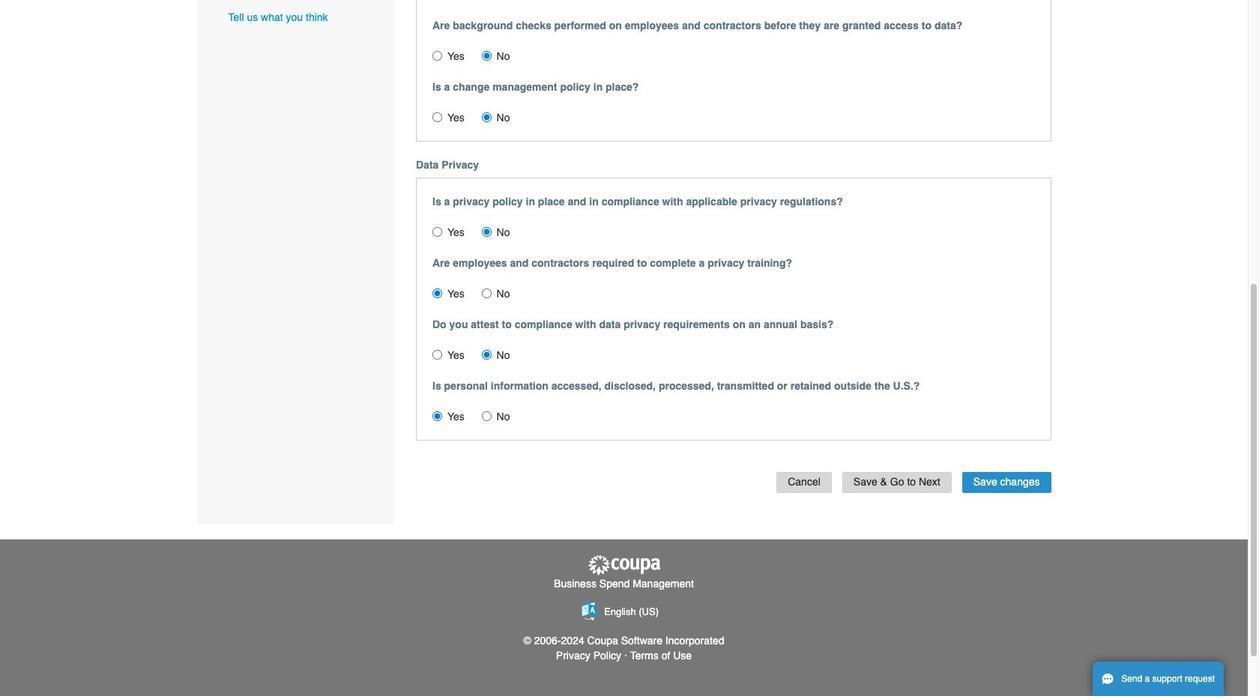 Task type: locate. For each thing, give the bounding box(es) containing it.
None radio
[[432, 51, 442, 60], [432, 112, 442, 122], [432, 227, 442, 237], [482, 227, 491, 237], [482, 288, 491, 298], [432, 350, 442, 359], [432, 51, 442, 60], [432, 112, 442, 122], [432, 227, 442, 237], [482, 227, 491, 237], [482, 288, 491, 298], [432, 350, 442, 359]]

None radio
[[482, 51, 491, 60], [482, 112, 491, 122], [432, 288, 442, 298], [482, 350, 491, 359], [432, 411, 442, 421], [482, 411, 491, 421], [482, 51, 491, 60], [482, 112, 491, 122], [432, 288, 442, 298], [482, 350, 491, 359], [432, 411, 442, 421], [482, 411, 491, 421]]

coupa supplier portal image
[[586, 555, 661, 576]]



Task type: vqa. For each thing, say whether or not it's contained in the screenshot.
left Coupa Supplier Portal "IMAGE"
no



